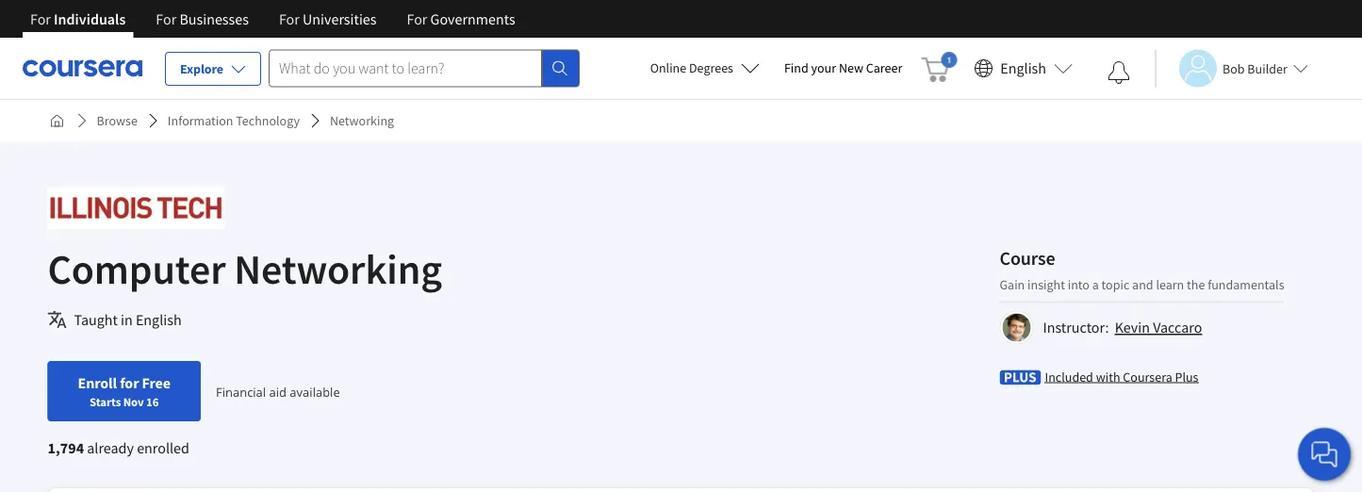 Task type: describe. For each thing, give the bounding box(es) containing it.
information technology link
[[160, 104, 307, 138]]

financial aid available
[[216, 383, 340, 400]]

new
[[839, 59, 864, 76]]

individuals
[[54, 9, 126, 28]]

your
[[811, 59, 836, 76]]

enrolled
[[137, 438, 189, 457]]

english button
[[967, 38, 1080, 99]]

explore button
[[165, 52, 261, 86]]

coursera plus image
[[1000, 370, 1041, 385]]

chat with us image
[[1309, 439, 1340, 469]]

kevin
[[1115, 318, 1150, 337]]

online
[[650, 59, 686, 76]]

taught
[[74, 310, 118, 329]]

for individuals
[[30, 9, 126, 28]]

for
[[120, 373, 139, 392]]

course gain insight into a topic and learn the fundamentals
[[1000, 246, 1284, 293]]

degrees
[[689, 59, 733, 76]]

find
[[784, 59, 809, 76]]

for for governments
[[407, 9, 427, 28]]

1,794
[[48, 438, 84, 457]]

browse
[[97, 112, 137, 129]]

financial aid available button
[[216, 383, 340, 400]]

a
[[1092, 276, 1099, 293]]

nov
[[123, 394, 144, 409]]

enroll
[[78, 373, 117, 392]]

bob
[[1223, 60, 1245, 77]]

included
[[1045, 368, 1093, 385]]

bob builder button
[[1155, 49, 1308, 87]]

enroll for free starts nov 16
[[78, 373, 171, 409]]

computer networking
[[48, 242, 442, 295]]

0 horizontal spatial english
[[136, 310, 182, 329]]

online degrees
[[650, 59, 733, 76]]

for for businesses
[[156, 9, 176, 28]]

for for universities
[[279, 9, 300, 28]]

networking link
[[322, 104, 402, 138]]

taught in english
[[74, 310, 182, 329]]

1,794 already enrolled
[[48, 438, 189, 457]]

career
[[866, 59, 902, 76]]

browse link
[[89, 104, 145, 138]]

What do you want to learn? text field
[[269, 49, 542, 87]]

technology
[[236, 112, 300, 129]]

find your new career link
[[775, 57, 912, 80]]

learn
[[1156, 276, 1184, 293]]

into
[[1068, 276, 1090, 293]]

the
[[1187, 276, 1205, 293]]

fundamentals
[[1208, 276, 1284, 293]]

home image
[[49, 113, 65, 128]]

information technology
[[168, 112, 300, 129]]

english inside button
[[1001, 59, 1046, 78]]

shopping cart: 1 item image
[[921, 52, 957, 82]]

coursera image
[[23, 53, 142, 83]]



Task type: vqa. For each thing, say whether or not it's contained in the screenshot.
list containing About
no



Task type: locate. For each thing, give the bounding box(es) containing it.
available
[[290, 383, 340, 400]]

instructor:
[[1043, 318, 1109, 337]]

gain
[[1000, 276, 1025, 293]]

2 for from the left
[[156, 9, 176, 28]]

16
[[146, 394, 159, 409]]

in
[[121, 310, 133, 329]]

topic
[[1102, 276, 1130, 293]]

1 vertical spatial english
[[136, 310, 182, 329]]

3 for from the left
[[279, 9, 300, 28]]

governments
[[430, 9, 515, 28]]

kevin vaccaro link
[[1115, 318, 1202, 337]]

1 for from the left
[[30, 9, 51, 28]]

computer
[[48, 242, 226, 295]]

coursera
[[1123, 368, 1172, 385]]

and
[[1132, 276, 1153, 293]]

explore
[[180, 60, 223, 77]]

builder
[[1248, 60, 1288, 77]]

vaccaro
[[1153, 318, 1202, 337]]

included with coursera plus link
[[1045, 367, 1199, 386]]

for universities
[[279, 9, 377, 28]]

universities
[[303, 9, 377, 28]]

for governments
[[407, 9, 515, 28]]

1 vertical spatial networking
[[234, 242, 442, 295]]

plus
[[1175, 368, 1199, 385]]

banner navigation
[[15, 0, 530, 38]]

financial
[[216, 383, 266, 400]]

free
[[142, 373, 171, 392]]

businesses
[[180, 9, 249, 28]]

for for individuals
[[30, 9, 51, 28]]

already
[[87, 438, 134, 457]]

english right in
[[136, 310, 182, 329]]

kevin vaccaro image
[[1003, 313, 1031, 342]]

bob builder
[[1223, 60, 1288, 77]]

for left businesses
[[156, 9, 176, 28]]

starts
[[90, 394, 121, 409]]

for businesses
[[156, 9, 249, 28]]

0 vertical spatial networking
[[330, 112, 394, 129]]

find your new career
[[784, 59, 902, 76]]

english
[[1001, 59, 1046, 78], [136, 310, 182, 329]]

online degrees button
[[635, 47, 775, 89]]

illinois tech image
[[48, 187, 224, 229]]

show notifications image
[[1108, 61, 1130, 84]]

insight
[[1028, 276, 1065, 293]]

course
[[1000, 246, 1055, 270]]

networking
[[330, 112, 394, 129], [234, 242, 442, 295]]

information
[[168, 112, 233, 129]]

included with coursera plus
[[1045, 368, 1199, 385]]

0 vertical spatial english
[[1001, 59, 1046, 78]]

for left individuals
[[30, 9, 51, 28]]

None search field
[[269, 49, 580, 87]]

1 horizontal spatial english
[[1001, 59, 1046, 78]]

for up what do you want to learn? text field
[[407, 9, 427, 28]]

for
[[30, 9, 51, 28], [156, 9, 176, 28], [279, 9, 300, 28], [407, 9, 427, 28]]

4 for from the left
[[407, 9, 427, 28]]

with
[[1096, 368, 1120, 385]]

english right shopping cart: 1 item icon
[[1001, 59, 1046, 78]]

instructor: kevin vaccaro
[[1043, 318, 1202, 337]]

for left universities
[[279, 9, 300, 28]]

aid
[[269, 383, 287, 400]]



